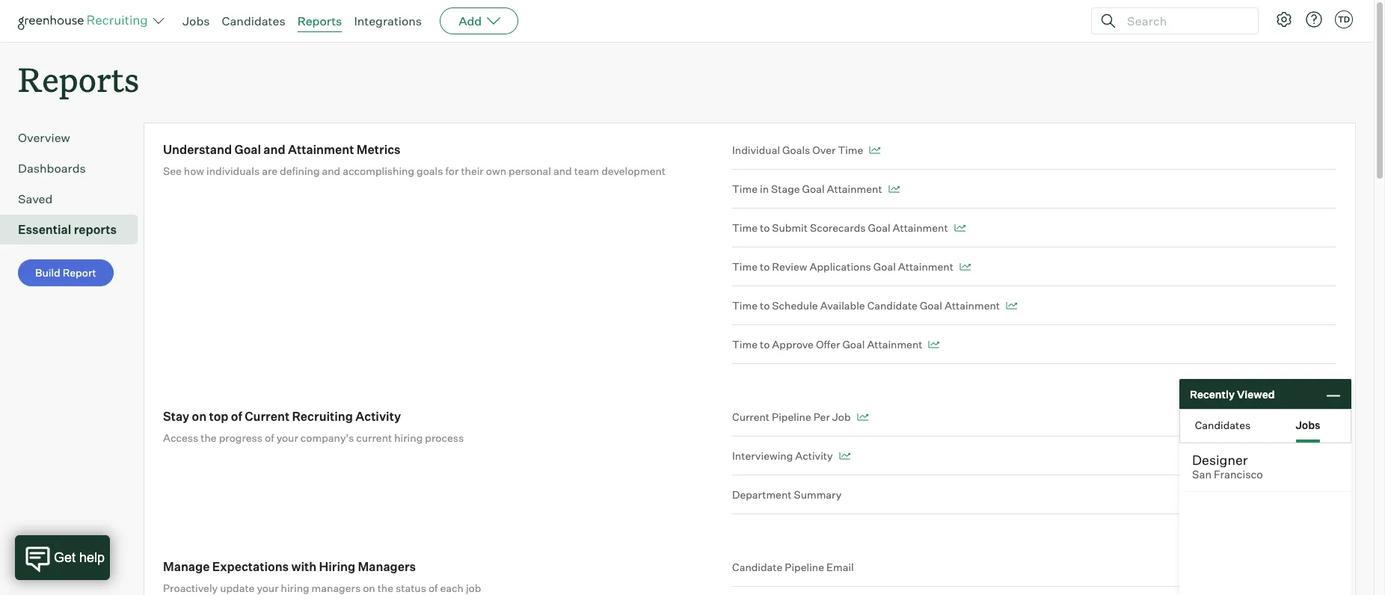 Task type: vqa. For each thing, say whether or not it's contained in the screenshot.
left CANDIDATES
yes



Task type: describe. For each thing, give the bounding box(es) containing it.
1 horizontal spatial reports
[[298, 13, 342, 28]]

dashboards link
[[18, 160, 132, 177]]

their
[[461, 165, 484, 177]]

time to approve offer goal attainment
[[733, 338, 923, 351]]

icon chart image for time to review applications goal attainment
[[960, 264, 971, 271]]

summary
[[794, 489, 842, 502]]

icon chart image for time to schedule available candidate goal attainment
[[1006, 302, 1018, 310]]

candidate pipeline email
[[733, 561, 854, 574]]

time right over
[[838, 144, 864, 157]]

hiring inside the stay on top of current recruiting activity access the progress of your company's current hiring process
[[395, 432, 423, 445]]

per
[[814, 411, 830, 424]]

1 horizontal spatial current
[[733, 411, 770, 424]]

process
[[425, 432, 464, 445]]

current inside the stay on top of current recruiting activity access the progress of your company's current hiring process
[[245, 409, 290, 424]]

pipeline for candidate
[[785, 561, 825, 574]]

activity inside the stay on top of current recruiting activity access the progress of your company's current hiring process
[[356, 409, 401, 424]]

interviewing
[[733, 450, 793, 463]]

icon chart image for time to submit scorecards goal attainment
[[955, 225, 966, 232]]

hiring inside the manage expectations with hiring managers proactively update your hiring managers on the status of each job
[[281, 582, 310, 595]]

recently
[[1191, 388, 1236, 401]]

time to review applications goal attainment
[[733, 261, 954, 273]]

time for time to approve offer goal attainment
[[733, 338, 758, 351]]

essential reports link
[[18, 221, 132, 239]]

reports link
[[298, 13, 342, 28]]

access
[[163, 432, 199, 445]]

1 horizontal spatial activity
[[796, 450, 833, 463]]

build report
[[35, 267, 96, 279]]

integrations link
[[354, 13, 422, 28]]

own
[[486, 165, 507, 177]]

jobs link
[[183, 13, 210, 28]]

Search text field
[[1124, 10, 1245, 32]]

to for review
[[760, 261, 770, 273]]

stay on top of current recruiting activity access the progress of your company's current hiring process
[[163, 409, 464, 445]]

time for time to review applications goal attainment
[[733, 261, 758, 273]]

essential reports
[[18, 222, 117, 237]]

overview link
[[18, 129, 132, 147]]

managers
[[312, 582, 361, 595]]

scorecards
[[810, 222, 866, 234]]

on inside the manage expectations with hiring managers proactively update your hiring managers on the status of each job
[[363, 582, 375, 595]]

current
[[356, 432, 392, 445]]

individuals
[[207, 165, 260, 177]]

the inside the stay on top of current recruiting activity access the progress of your company's current hiring process
[[201, 432, 217, 445]]

individual
[[733, 144, 781, 157]]

department summary link
[[733, 476, 1337, 515]]

metrics
[[357, 142, 401, 157]]

submit
[[773, 222, 808, 234]]

with
[[291, 560, 317, 575]]

offer
[[816, 338, 841, 351]]

department
[[733, 489, 792, 502]]

build report button
[[18, 260, 114, 287]]

time for time to submit scorecards goal attainment
[[733, 222, 758, 234]]

icon chart image for time to approve offer goal attainment
[[929, 341, 940, 349]]

reports
[[74, 222, 117, 237]]

stage
[[772, 183, 800, 195]]

job
[[833, 411, 851, 424]]

saved
[[18, 192, 53, 207]]

defining
[[280, 165, 320, 177]]

tab list containing candidates
[[1181, 410, 1352, 443]]

to for submit
[[760, 222, 770, 234]]

understand
[[163, 142, 232, 157]]

1 horizontal spatial of
[[265, 432, 274, 445]]

2 horizontal spatial and
[[554, 165, 572, 177]]

add
[[459, 13, 482, 28]]

top
[[209, 409, 229, 424]]

accomplishing
[[343, 165, 415, 177]]

individual goals over time
[[733, 144, 864, 157]]

personal
[[509, 165, 551, 177]]

to for approve
[[760, 338, 770, 351]]

viewed
[[1238, 388, 1276, 401]]

time in stage goal attainment
[[733, 183, 883, 195]]

current pipeline per job
[[733, 411, 851, 424]]

dashboards
[[18, 161, 86, 176]]

interviewing activity
[[733, 450, 833, 463]]

goals
[[783, 144, 811, 157]]

hiring
[[319, 560, 356, 575]]

over
[[813, 144, 836, 157]]

review
[[773, 261, 808, 273]]

designer san francisco
[[1193, 452, 1264, 482]]

see
[[163, 165, 182, 177]]

greenhouse recruiting image
[[18, 12, 153, 30]]

recruiting
[[292, 409, 353, 424]]

candidates link
[[222, 13, 286, 28]]

jobs inside tab list
[[1296, 419, 1321, 431]]

time for time in stage goal attainment
[[733, 183, 758, 195]]



Task type: locate. For each thing, give the bounding box(es) containing it.
recently viewed
[[1191, 388, 1276, 401]]

the down top
[[201, 432, 217, 445]]

0 vertical spatial reports
[[298, 13, 342, 28]]

your
[[277, 432, 298, 445], [257, 582, 279, 595]]

2 horizontal spatial of
[[429, 582, 438, 595]]

1 vertical spatial pipeline
[[785, 561, 825, 574]]

to
[[760, 222, 770, 234], [760, 261, 770, 273], [760, 299, 770, 312], [760, 338, 770, 351]]

the down managers
[[378, 582, 394, 595]]

email
[[827, 561, 854, 574]]

activity up summary on the bottom right of the page
[[796, 450, 833, 463]]

candidate pipeline email link
[[733, 560, 1337, 588]]

build
[[35, 267, 60, 279]]

candidate right available
[[868, 299, 918, 312]]

to for schedule
[[760, 299, 770, 312]]

pipeline for current
[[772, 411, 812, 424]]

1 vertical spatial hiring
[[281, 582, 310, 595]]

applications
[[810, 261, 872, 273]]

saved link
[[18, 190, 132, 208]]

0 vertical spatial on
[[192, 409, 207, 424]]

time to submit scorecards goal attainment
[[733, 222, 949, 234]]

your left company's in the left of the page
[[277, 432, 298, 445]]

icon chart image for individual goals over time
[[870, 147, 881, 154]]

0 horizontal spatial jobs
[[183, 13, 210, 28]]

1 vertical spatial reports
[[18, 57, 139, 101]]

1 horizontal spatial hiring
[[395, 432, 423, 445]]

0 vertical spatial candidates
[[222, 13, 286, 28]]

managers
[[358, 560, 416, 575]]

stay
[[163, 409, 190, 424]]

1 vertical spatial jobs
[[1296, 419, 1321, 431]]

reports right candidates link
[[298, 13, 342, 28]]

candidates down recently viewed
[[1196, 419, 1251, 431]]

0 vertical spatial the
[[201, 432, 217, 445]]

0 vertical spatial candidate
[[868, 299, 918, 312]]

1 to from the top
[[760, 222, 770, 234]]

candidate down the department
[[733, 561, 783, 574]]

attainment
[[288, 142, 354, 157], [827, 183, 883, 195], [893, 222, 949, 234], [899, 261, 954, 273], [945, 299, 1001, 312], [868, 338, 923, 351]]

0 vertical spatial of
[[231, 409, 242, 424]]

4 to from the top
[[760, 338, 770, 351]]

0 horizontal spatial reports
[[18, 57, 139, 101]]

0 vertical spatial activity
[[356, 409, 401, 424]]

candidates right jobs link
[[222, 13, 286, 28]]

reports
[[298, 13, 342, 28], [18, 57, 139, 101]]

to left approve
[[760, 338, 770, 351]]

update
[[220, 582, 255, 595]]

1 horizontal spatial candidates
[[1196, 419, 1251, 431]]

how
[[184, 165, 204, 177]]

0 vertical spatial jobs
[[183, 13, 210, 28]]

2 vertical spatial of
[[429, 582, 438, 595]]

td button
[[1333, 7, 1357, 31]]

job
[[466, 582, 481, 595]]

and right defining
[[322, 165, 341, 177]]

development
[[602, 165, 666, 177]]

0 vertical spatial pipeline
[[772, 411, 812, 424]]

1 horizontal spatial and
[[322, 165, 341, 177]]

0 horizontal spatial candidates
[[222, 13, 286, 28]]

icon chart image for interviewing activity
[[839, 453, 851, 460]]

and left team at the top of the page
[[554, 165, 572, 177]]

pipeline inside candidate pipeline email link
[[785, 561, 825, 574]]

1 vertical spatial the
[[378, 582, 394, 595]]

manage
[[163, 560, 210, 575]]

your inside the stay on top of current recruiting activity access the progress of your company's current hiring process
[[277, 432, 298, 445]]

tab list
[[1181, 410, 1352, 443]]

configure image
[[1276, 10, 1294, 28]]

integrations
[[354, 13, 422, 28]]

goals
[[417, 165, 443, 177]]

hiring right current
[[395, 432, 423, 445]]

understand goal and attainment metrics see how individuals are defining and accomplishing goals for their own personal and team development
[[163, 142, 666, 177]]

on down managers
[[363, 582, 375, 595]]

schedule
[[773, 299, 818, 312]]

1 horizontal spatial on
[[363, 582, 375, 595]]

td button
[[1336, 10, 1354, 28]]

to left submit
[[760, 222, 770, 234]]

1 vertical spatial candidate
[[733, 561, 783, 574]]

your inside the manage expectations with hiring managers proactively update your hiring managers on the status of each job
[[257, 582, 279, 595]]

1 horizontal spatial the
[[378, 582, 394, 595]]

hiring down 'with'
[[281, 582, 310, 595]]

of left each
[[429, 582, 438, 595]]

report
[[63, 267, 96, 279]]

1 horizontal spatial jobs
[[1296, 419, 1321, 431]]

0 horizontal spatial candidate
[[733, 561, 783, 574]]

time for time to schedule available candidate goal attainment
[[733, 299, 758, 312]]

of right top
[[231, 409, 242, 424]]

2 to from the top
[[760, 261, 770, 273]]

are
[[262, 165, 278, 177]]

0 horizontal spatial the
[[201, 432, 217, 445]]

available
[[821, 299, 866, 312]]

progress
[[219, 432, 263, 445]]

1 vertical spatial candidates
[[1196, 419, 1251, 431]]

company's
[[301, 432, 354, 445]]

1 vertical spatial on
[[363, 582, 375, 595]]

the
[[201, 432, 217, 445], [378, 582, 394, 595]]

td
[[1339, 14, 1351, 25]]

0 horizontal spatial activity
[[356, 409, 401, 424]]

0 horizontal spatial of
[[231, 409, 242, 424]]

add button
[[440, 7, 519, 34]]

overview
[[18, 130, 70, 145]]

designer
[[1193, 452, 1249, 468]]

status
[[396, 582, 426, 595]]

time
[[838, 144, 864, 157], [733, 183, 758, 195], [733, 222, 758, 234], [733, 261, 758, 273], [733, 299, 758, 312], [733, 338, 758, 351]]

icon chart image
[[870, 147, 881, 154], [889, 186, 900, 193], [955, 225, 966, 232], [960, 264, 971, 271], [1006, 302, 1018, 310], [929, 341, 940, 349], [857, 414, 868, 421], [839, 453, 851, 460]]

3 to from the top
[[760, 299, 770, 312]]

icon chart image for time in stage goal attainment
[[889, 186, 900, 193]]

san
[[1193, 468, 1212, 482]]

on left top
[[192, 409, 207, 424]]

1 vertical spatial activity
[[796, 450, 833, 463]]

candidates
[[222, 13, 286, 28], [1196, 419, 1251, 431]]

1 horizontal spatial candidate
[[868, 299, 918, 312]]

jobs
[[183, 13, 210, 28], [1296, 419, 1321, 431]]

of
[[231, 409, 242, 424], [265, 432, 274, 445], [429, 582, 438, 595]]

approve
[[773, 338, 814, 351]]

reports down greenhouse recruiting image
[[18, 57, 139, 101]]

pipeline left per
[[772, 411, 812, 424]]

francisco
[[1215, 468, 1264, 482]]

time left approve
[[733, 338, 758, 351]]

0 horizontal spatial current
[[245, 409, 290, 424]]

1 vertical spatial of
[[265, 432, 274, 445]]

team
[[575, 165, 600, 177]]

the inside the manage expectations with hiring managers proactively update your hiring managers on the status of each job
[[378, 582, 394, 595]]

goal inside understand goal and attainment metrics see how individuals are defining and accomplishing goals for their own personal and team development
[[235, 142, 261, 157]]

on
[[192, 409, 207, 424], [363, 582, 375, 595]]

of inside the manage expectations with hiring managers proactively update your hiring managers on the status of each job
[[429, 582, 438, 595]]

current up interviewing
[[733, 411, 770, 424]]

time left 'schedule'
[[733, 299, 758, 312]]

each
[[440, 582, 464, 595]]

in
[[760, 183, 769, 195]]

on inside the stay on top of current recruiting activity access the progress of your company's current hiring process
[[192, 409, 207, 424]]

0 vertical spatial hiring
[[395, 432, 423, 445]]

current up progress
[[245, 409, 290, 424]]

to left review
[[760, 261, 770, 273]]

0 horizontal spatial on
[[192, 409, 207, 424]]

for
[[446, 165, 459, 177]]

time left submit
[[733, 222, 758, 234]]

expectations
[[212, 560, 289, 575]]

time left in
[[733, 183, 758, 195]]

candidate
[[868, 299, 918, 312], [733, 561, 783, 574]]

your down expectations
[[257, 582, 279, 595]]

0 vertical spatial your
[[277, 432, 298, 445]]

and up are
[[264, 142, 286, 157]]

proactively
[[163, 582, 218, 595]]

goal
[[235, 142, 261, 157], [803, 183, 825, 195], [869, 222, 891, 234], [874, 261, 896, 273], [920, 299, 943, 312], [843, 338, 865, 351]]

department summary
[[733, 489, 842, 502]]

0 horizontal spatial and
[[264, 142, 286, 157]]

pipeline left email
[[785, 561, 825, 574]]

of right progress
[[265, 432, 274, 445]]

1 vertical spatial your
[[257, 582, 279, 595]]

to left 'schedule'
[[760, 299, 770, 312]]

0 horizontal spatial hiring
[[281, 582, 310, 595]]

icon chart image for current pipeline per job
[[857, 414, 868, 421]]

time to schedule available candidate goal attainment
[[733, 299, 1001, 312]]

manage expectations with hiring managers proactively update your hiring managers on the status of each job
[[163, 560, 481, 595]]

activity up current
[[356, 409, 401, 424]]

time left review
[[733, 261, 758, 273]]

essential
[[18, 222, 71, 237]]

hiring
[[395, 432, 423, 445], [281, 582, 310, 595]]

attainment inside understand goal and attainment metrics see how individuals are defining and accomplishing goals for their own personal and team development
[[288, 142, 354, 157]]



